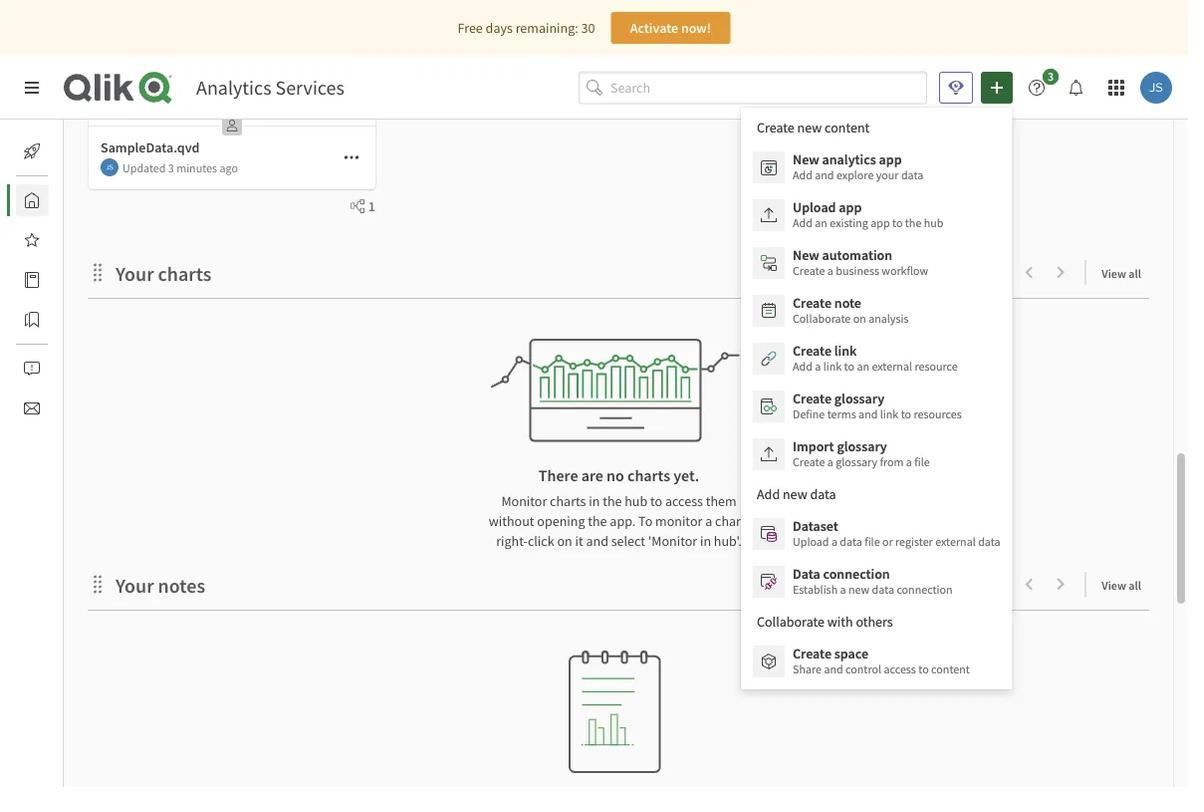 Task type: locate. For each thing, give the bounding box(es) containing it.
file right from
[[915, 454, 930, 470]]

0 horizontal spatial in
[[589, 492, 600, 510]]

0 vertical spatial access
[[666, 492, 703, 510]]

menu
[[741, 108, 1013, 690]]

home image
[[24, 192, 40, 208]]

app.
[[610, 512, 636, 530]]

2 vertical spatial charts
[[550, 492, 586, 510]]

charts right move collection icon
[[158, 262, 212, 286]]

new left analytics
[[793, 150, 820, 168]]

6 create from the top
[[793, 645, 832, 663]]

your
[[877, 167, 899, 183]]

the left app.
[[588, 512, 607, 530]]

add inside upload app add an existing app to the hub
[[793, 215, 813, 231]]

a up the establish
[[832, 534, 838, 550]]

0 vertical spatial the
[[906, 215, 922, 231]]

external inside dataset upload a data file or register external data
[[936, 534, 976, 550]]

your right move collection icon
[[116, 262, 154, 286]]

analytics services element
[[196, 75, 345, 100]]

0 vertical spatial add
[[793, 167, 813, 183]]

click
[[528, 532, 555, 550]]

to inside create link add a link to an external resource
[[845, 359, 855, 374]]

1 horizontal spatial an
[[857, 359, 870, 374]]

0 vertical spatial an
[[815, 215, 828, 231]]

external right register
[[936, 534, 976, 550]]

to left resources
[[901, 407, 912, 422]]

a down collaborate
[[815, 359, 821, 374]]

1 add from the top
[[793, 167, 813, 183]]

external inside create link add a link to an external resource
[[872, 359, 913, 374]]

there are no charts yet. monitor charts in the hub to access them without opening the app. to monitor a chart, right-click on it and select 'monitor in hub'.
[[489, 465, 750, 550]]

charts up opening
[[550, 492, 586, 510]]

data connection menu item
[[741, 558, 1013, 606]]

your
[[116, 262, 154, 286], [116, 573, 154, 598]]

1 horizontal spatial access
[[884, 662, 917, 677]]

1 vertical spatial in
[[700, 532, 711, 550]]

data right your
[[902, 167, 924, 183]]

add left analytics
[[793, 167, 813, 183]]

upload inside upload app add an existing app to the hub
[[793, 198, 836, 216]]

new left automation at the top right
[[793, 246, 820, 264]]

ask insight advisor image
[[949, 80, 965, 96]]

0 vertical spatial all
[[1129, 266, 1142, 281]]

and right the share
[[824, 662, 844, 677]]

create link add a link to an external resource
[[793, 342, 958, 374]]

add inside create link add a link to an external resource
[[793, 359, 813, 374]]

collections image
[[24, 312, 40, 328]]

3 add from the top
[[793, 359, 813, 374]]

to left 'content' on the bottom of page
[[919, 662, 929, 677]]

charts
[[158, 262, 212, 286], [628, 465, 671, 485], [550, 492, 586, 510]]

create left note
[[793, 294, 832, 312]]

access inside create space share and control access to content
[[884, 662, 917, 677]]

navigation pane element
[[0, 128, 108, 432]]

all
[[1129, 266, 1142, 281], [1129, 577, 1142, 593]]

2 view from the top
[[1102, 577, 1127, 593]]

create up import
[[793, 390, 832, 408]]

2 vertical spatial add
[[793, 359, 813, 374]]

create for create glossary
[[793, 390, 832, 408]]

1 horizontal spatial in
[[700, 532, 711, 550]]

personal element
[[216, 110, 248, 141]]

1 vertical spatial external
[[936, 534, 976, 550]]

0 horizontal spatial an
[[815, 215, 828, 231]]

app inside new analytics app add and explore your data
[[879, 150, 902, 168]]

create inside create note collaborate on analysis
[[793, 294, 832, 312]]

a inside data connection establish a new data connection
[[841, 582, 847, 597]]

activate now! link
[[611, 12, 731, 44]]

1 all from the top
[[1129, 266, 1142, 281]]

a down 'terms'
[[828, 454, 834, 470]]

a left business
[[828, 263, 834, 278]]

create for create note
[[793, 294, 832, 312]]

0 horizontal spatial access
[[666, 492, 703, 510]]

1 vertical spatial file
[[865, 534, 880, 550]]

to inside there are no charts yet. monitor charts in the hub to access them without opening the app. to monitor a chart, right-click on it and select 'monitor in hub'.
[[651, 492, 663, 510]]

an
[[815, 215, 828, 231], [857, 359, 870, 374]]

updated 3 minutes ago
[[123, 160, 238, 175]]

file inside dataset upload a data file or register external data
[[865, 534, 880, 550]]

glossary down 'terms'
[[837, 437, 888, 455]]

in
[[589, 492, 600, 510], [700, 532, 711, 550]]

2 upload from the top
[[793, 534, 830, 550]]

1 horizontal spatial file
[[915, 454, 930, 470]]

app right explore
[[879, 150, 902, 168]]

charts right no
[[628, 465, 671, 485]]

define
[[793, 407, 825, 422]]

1 vertical spatial on
[[557, 532, 573, 550]]

upload inside dataset upload a data file or register external data
[[793, 534, 830, 550]]

glossary down create link menu item
[[835, 390, 885, 408]]

add for upload app
[[793, 215, 813, 231]]

0 horizontal spatial charts
[[158, 262, 212, 286]]

your charts
[[116, 262, 212, 286]]

1 vertical spatial the
[[603, 492, 622, 510]]

0 vertical spatial on
[[854, 311, 867, 326]]

2 create from the top
[[793, 294, 832, 312]]

it
[[575, 532, 584, 550]]

terms
[[828, 407, 857, 422]]

create left space
[[793, 645, 832, 663]]

remaining:
[[516, 19, 579, 37]]

a inside dataset upload a data file or register external data
[[832, 534, 838, 550]]

1 vertical spatial add
[[793, 215, 813, 231]]

1 upload from the top
[[793, 198, 836, 216]]

analytics
[[196, 75, 272, 100]]

john smith element
[[101, 158, 119, 176]]

2 new from the top
[[793, 246, 820, 264]]

app down explore
[[839, 198, 862, 216]]

to inside create glossary define terms and link to resources
[[901, 407, 912, 422]]

new
[[793, 150, 820, 168], [793, 246, 820, 264]]

hub inside upload app add an existing app to the hub
[[924, 215, 944, 231]]

main content
[[56, 0, 1189, 787]]

create inside create space share and control access to content
[[793, 645, 832, 663]]

add inside new analytics app add and explore your data
[[793, 167, 813, 183]]

create down define
[[793, 454, 825, 470]]

to up to
[[651, 492, 663, 510]]

to for space
[[919, 662, 929, 677]]

dataset upload a data file or register external data
[[793, 517, 1001, 550]]

an left existing
[[815, 215, 828, 231]]

glossary
[[835, 390, 885, 408], [837, 437, 888, 455], [836, 454, 878, 470]]

create inside create glossary define terms and link to resources
[[793, 390, 832, 408]]

2 your from the top
[[116, 573, 154, 598]]

create glossary menu item
[[741, 383, 1013, 430]]

resource
[[915, 359, 958, 374]]

create inside import glossary create a glossary from a file
[[793, 454, 825, 470]]

business
[[836, 263, 880, 278]]

to inside upload app add an existing app to the hub
[[893, 215, 903, 231]]

0 vertical spatial hub
[[924, 215, 944, 231]]

a inside there are no charts yet. monitor charts in the hub to access them without opening the app. to monitor a chart, right-click on it and select 'monitor in hub'.
[[706, 512, 713, 530]]

add left existing
[[793, 215, 813, 231]]

external up create glossary define terms and link to resources
[[872, 359, 913, 374]]

connection down dataset menu item
[[824, 565, 891, 583]]

searchbar element
[[579, 71, 928, 104]]

right-
[[496, 532, 528, 550]]

glossary for create glossary
[[835, 390, 885, 408]]

'monitor
[[648, 532, 698, 550]]

1 vertical spatial upload
[[793, 534, 830, 550]]

4 create from the top
[[793, 390, 832, 408]]

new inside new automation create a business workflow
[[793, 246, 820, 264]]

to up create glossary define terms and link to resources
[[845, 359, 855, 374]]

on left it
[[557, 532, 573, 550]]

catalog link
[[16, 264, 108, 296]]

0 horizontal spatial on
[[557, 532, 573, 550]]

activate now!
[[630, 19, 712, 37]]

to
[[893, 215, 903, 231], [845, 359, 855, 374], [901, 407, 912, 422], [651, 492, 663, 510], [919, 662, 929, 677]]

in left hub'.
[[700, 532, 711, 550]]

2 all from the top
[[1129, 577, 1142, 593]]

add
[[793, 167, 813, 183], [793, 215, 813, 231], [793, 359, 813, 374]]

to for app
[[893, 215, 903, 231]]

0 vertical spatial external
[[872, 359, 913, 374]]

0 vertical spatial upload
[[793, 198, 836, 216]]

view
[[1102, 266, 1127, 281], [1102, 577, 1127, 593]]

move collection image
[[88, 263, 108, 282]]

1 horizontal spatial hub
[[924, 215, 944, 231]]

on left analysis
[[854, 311, 867, 326]]

create inside create link add a link to an external resource
[[793, 342, 832, 360]]

new for new analytics app
[[793, 150, 820, 168]]

explore
[[837, 167, 874, 183]]

create down collaborate
[[793, 342, 832, 360]]

link
[[835, 342, 857, 360], [824, 359, 842, 374], [881, 407, 899, 422]]

monitor
[[656, 512, 703, 530]]

0 vertical spatial file
[[915, 454, 930, 470]]

1 vertical spatial new
[[793, 246, 820, 264]]

an up create glossary define terms and link to resources
[[857, 359, 870, 374]]

link up import glossary menu item
[[881, 407, 899, 422]]

link inside create glossary define terms and link to resources
[[881, 407, 899, 422]]

app
[[879, 150, 902, 168], [839, 198, 862, 216], [871, 215, 890, 231]]

1 view from the top
[[1102, 266, 1127, 281]]

open sidebar menu image
[[24, 80, 40, 96]]

catalog image
[[24, 272, 40, 288]]

the
[[906, 215, 922, 231], [603, 492, 622, 510], [588, 512, 607, 530]]

minutes
[[177, 160, 217, 175]]

3 create from the top
[[793, 342, 832, 360]]

add up define
[[793, 359, 813, 374]]

the up the workflow
[[906, 215, 922, 231]]

a left new
[[841, 582, 847, 597]]

1 vertical spatial an
[[857, 359, 870, 374]]

connection
[[824, 565, 891, 583], [897, 582, 953, 597]]

view all
[[1102, 266, 1142, 281], [1102, 577, 1142, 593]]

catalog
[[64, 271, 108, 289]]

in down are
[[589, 492, 600, 510]]

file inside import glossary create a glossary from a file
[[915, 454, 930, 470]]

days
[[486, 19, 513, 37]]

a right from
[[907, 454, 913, 470]]

the inside upload app add an existing app to the hub
[[906, 215, 922, 231]]

hub up the workflow
[[924, 215, 944, 231]]

monitor
[[502, 492, 547, 510]]

1 new from the top
[[793, 150, 820, 168]]

0 vertical spatial view all link
[[1102, 260, 1150, 285]]

1 view all from the top
[[1102, 266, 1142, 281]]

access
[[666, 492, 703, 510], [884, 662, 917, 677]]

your right move collection image
[[116, 573, 154, 598]]

1 create from the top
[[793, 263, 825, 278]]

1 vertical spatial all
[[1129, 577, 1142, 593]]

and left explore
[[815, 167, 835, 183]]

1 horizontal spatial external
[[936, 534, 976, 550]]

upload down analytics
[[793, 198, 836, 216]]

1 view all link from the top
[[1102, 260, 1150, 285]]

and right it
[[586, 532, 609, 550]]

yet.
[[674, 465, 700, 485]]

5 create from the top
[[793, 454, 825, 470]]

new inside new analytics app add and explore your data
[[793, 150, 820, 168]]

1 vertical spatial hub
[[625, 492, 648, 510]]

john smith image
[[101, 158, 119, 176]]

0 vertical spatial view
[[1102, 266, 1127, 281]]

group 5 image
[[490, 339, 740, 443]]

file left the or
[[865, 534, 880, 550]]

free days remaining: 30
[[458, 19, 595, 37]]

and
[[815, 167, 835, 183], [859, 407, 878, 422], [586, 532, 609, 550], [824, 662, 844, 677]]

1 horizontal spatial on
[[854, 311, 867, 326]]

view all link for your notes
[[1102, 572, 1150, 597]]

0 horizontal spatial hub
[[625, 492, 648, 510]]

0 vertical spatial view all
[[1102, 266, 1142, 281]]

0 horizontal spatial external
[[872, 359, 913, 374]]

your for your notes
[[116, 573, 154, 598]]

0 vertical spatial new
[[793, 150, 820, 168]]

a
[[828, 263, 834, 278], [815, 359, 821, 374], [828, 454, 834, 470], [907, 454, 913, 470], [706, 512, 713, 530], [832, 534, 838, 550], [841, 582, 847, 597]]

glossary for import glossary
[[837, 437, 888, 455]]

and inside create space share and control access to content
[[824, 662, 844, 677]]

upload
[[793, 198, 836, 216], [793, 534, 830, 550]]

the up app.
[[603, 492, 622, 510]]

glossary inside create glossary define terms and link to resources
[[835, 390, 885, 408]]

a left chart,
[[706, 512, 713, 530]]

connection down register
[[897, 582, 953, 597]]

1 vertical spatial view all
[[1102, 577, 1142, 593]]

view all link
[[1102, 260, 1150, 285], [1102, 572, 1150, 597]]

view for your charts
[[1102, 266, 1127, 281]]

dataset menu item
[[741, 510, 1013, 558]]

new analytics app menu item
[[741, 143, 1013, 191]]

your notes link
[[116, 573, 213, 598]]

hub
[[924, 215, 944, 231], [625, 492, 648, 510]]

1 vertical spatial view
[[1102, 577, 1127, 593]]

2 view all link from the top
[[1102, 572, 1150, 597]]

0 vertical spatial your
[[116, 262, 154, 286]]

data right new
[[872, 582, 895, 597]]

move collection image
[[88, 574, 108, 594]]

view all for your notes
[[1102, 577, 1142, 593]]

1 vertical spatial access
[[884, 662, 917, 677]]

an inside create link add a link to an external resource
[[857, 359, 870, 374]]

1 your from the top
[[116, 262, 154, 286]]

upload up data
[[793, 534, 830, 550]]

access up monitor
[[666, 492, 703, 510]]

file
[[915, 454, 930, 470], [865, 534, 880, 550]]

group image
[[516, 651, 715, 773]]

register
[[896, 534, 933, 550]]

all for your notes
[[1129, 577, 1142, 593]]

data
[[902, 167, 924, 183], [840, 534, 863, 550], [979, 534, 1001, 550], [872, 582, 895, 597]]

create left business
[[793, 263, 825, 278]]

2 horizontal spatial charts
[[628, 465, 671, 485]]

2 view all from the top
[[1102, 577, 1142, 593]]

1 vertical spatial your
[[116, 573, 154, 598]]

1 horizontal spatial charts
[[550, 492, 586, 510]]

0 horizontal spatial file
[[865, 534, 880, 550]]

automation
[[823, 246, 893, 264]]

access right control
[[884, 662, 917, 677]]

link down collaborate
[[835, 342, 857, 360]]

and right 'terms'
[[859, 407, 878, 422]]

2 add from the top
[[793, 215, 813, 231]]

1 vertical spatial view all link
[[1102, 572, 1150, 597]]

link up 'terms'
[[824, 359, 842, 374]]

to inside create space share and control access to content
[[919, 662, 929, 677]]

hub up to
[[625, 492, 648, 510]]

external for create link
[[872, 359, 913, 374]]

create for create link
[[793, 342, 832, 360]]

1 horizontal spatial connection
[[897, 582, 953, 597]]

to up 'new automation' menu item
[[893, 215, 903, 231]]



Task type: describe. For each thing, give the bounding box(es) containing it.
analytics services
[[196, 75, 345, 100]]

and inside there are no charts yet. monitor charts in the hub to access them without opening the app. to monitor a chart, right-click on it and select 'monitor in hub'.
[[586, 532, 609, 550]]

hub'.
[[714, 532, 742, 550]]

subscriptions image
[[24, 401, 40, 416]]

new
[[849, 582, 870, 597]]

0 horizontal spatial connection
[[824, 565, 891, 583]]

select
[[612, 532, 646, 550]]

getting started image
[[24, 143, 40, 159]]

data inside new analytics app add and explore your data
[[902, 167, 924, 183]]

on inside there are no charts yet. monitor charts in the hub to access them without opening the app. to monitor a chart, right-click on it and select 'monitor in hub'.
[[557, 532, 573, 550]]

a inside new automation create a business workflow
[[828, 263, 834, 278]]

hub inside there are no charts yet. monitor charts in the hub to access them without opening the app. to monitor a chart, right-click on it and select 'monitor in hub'.
[[625, 492, 648, 510]]

import glossary create a glossary from a file
[[793, 437, 930, 470]]

create link menu item
[[741, 335, 1013, 383]]

all for your charts
[[1129, 266, 1142, 281]]

or
[[883, 534, 893, 550]]

your for your charts
[[116, 262, 154, 286]]

0 vertical spatial in
[[589, 492, 600, 510]]

free
[[458, 19, 483, 37]]

view all link for your charts
[[1102, 260, 1150, 285]]

alerts image
[[24, 361, 40, 377]]

notes
[[158, 573, 205, 598]]

and inside new analytics app add and explore your data
[[815, 167, 835, 183]]

create note collaborate on analysis
[[793, 294, 909, 326]]

2 vertical spatial the
[[588, 512, 607, 530]]

no
[[607, 465, 625, 485]]

import
[[793, 437, 835, 455]]

menu containing new analytics app
[[741, 108, 1013, 690]]

your charts link
[[116, 262, 220, 286]]

data
[[793, 565, 821, 583]]

your notes
[[116, 573, 205, 598]]

1 button
[[343, 197, 376, 215]]

create for create space
[[793, 645, 832, 663]]

note
[[835, 294, 862, 312]]

share
[[793, 662, 822, 677]]

and inside create glossary define terms and link to resources
[[859, 407, 878, 422]]

main content containing your charts
[[56, 0, 1189, 787]]

analysis
[[869, 311, 909, 326]]

data inside data connection establish a new data connection
[[872, 582, 895, 597]]

create note menu item
[[741, 287, 1013, 335]]

view for your notes
[[1102, 577, 1127, 593]]

access inside there are no charts yet. monitor charts in the hub to access them without opening the app. to monitor a chart, right-click on it and select 'monitor in hub'.
[[666, 492, 703, 510]]

analytics
[[823, 150, 877, 168]]

new automation create a business workflow
[[793, 246, 929, 278]]

to for glossary
[[901, 407, 912, 422]]

sampledata.qvd
[[101, 139, 200, 156]]

existing
[[830, 215, 869, 231]]

create space menu item
[[741, 638, 1013, 686]]

0 vertical spatial charts
[[158, 262, 212, 286]]

workflow
[[882, 263, 929, 278]]

app right existing
[[871, 215, 890, 231]]

create space share and control access to content
[[793, 645, 970, 677]]

now!
[[681, 19, 712, 37]]

create inside new automation create a business workflow
[[793, 263, 825, 278]]

add new image
[[989, 80, 1005, 96]]

new for new automation
[[793, 246, 820, 264]]

them
[[706, 492, 737, 510]]

a inside create link add a link to an external resource
[[815, 359, 821, 374]]

an inside upload app add an existing app to the hub
[[815, 215, 828, 231]]

on inside create note collaborate on analysis
[[854, 311, 867, 326]]

upload app menu item
[[741, 191, 1013, 239]]

upload app add an existing app to the hub
[[793, 198, 944, 231]]

data right register
[[979, 534, 1001, 550]]

new analytics app add and explore your data
[[793, 150, 924, 183]]

3
[[168, 160, 174, 175]]

from
[[880, 454, 904, 470]]

services
[[276, 75, 345, 100]]

resources
[[914, 407, 962, 422]]

favorites image
[[24, 232, 40, 248]]

external for dataset
[[936, 534, 976, 550]]

data left the or
[[840, 534, 863, 550]]

without
[[489, 512, 535, 530]]

collaborate
[[793, 311, 851, 326]]

chart,
[[715, 512, 750, 530]]

dataset
[[793, 517, 839, 535]]

1 vertical spatial charts
[[628, 465, 671, 485]]

opening
[[537, 512, 585, 530]]

control
[[846, 662, 882, 677]]

to
[[639, 512, 653, 530]]

activate
[[630, 19, 679, 37]]

ago
[[220, 160, 238, 175]]

view all for your charts
[[1102, 266, 1142, 281]]

add for create link
[[793, 359, 813, 374]]

data connection establish a new data connection
[[793, 565, 953, 597]]

new automation menu item
[[741, 239, 1013, 287]]

30
[[581, 19, 595, 37]]

create glossary define terms and link to resources
[[793, 390, 962, 422]]

space
[[835, 645, 869, 663]]

import glossary menu item
[[741, 430, 1013, 478]]

updated
[[123, 160, 166, 175]]

there
[[539, 465, 578, 485]]

establish
[[793, 582, 838, 597]]

content
[[932, 662, 970, 677]]

are
[[582, 465, 604, 485]]

glossary left from
[[836, 454, 878, 470]]

1
[[368, 197, 376, 215]]

Search text field
[[611, 71, 928, 104]]



Task type: vqa. For each thing, say whether or not it's contained in the screenshot.


